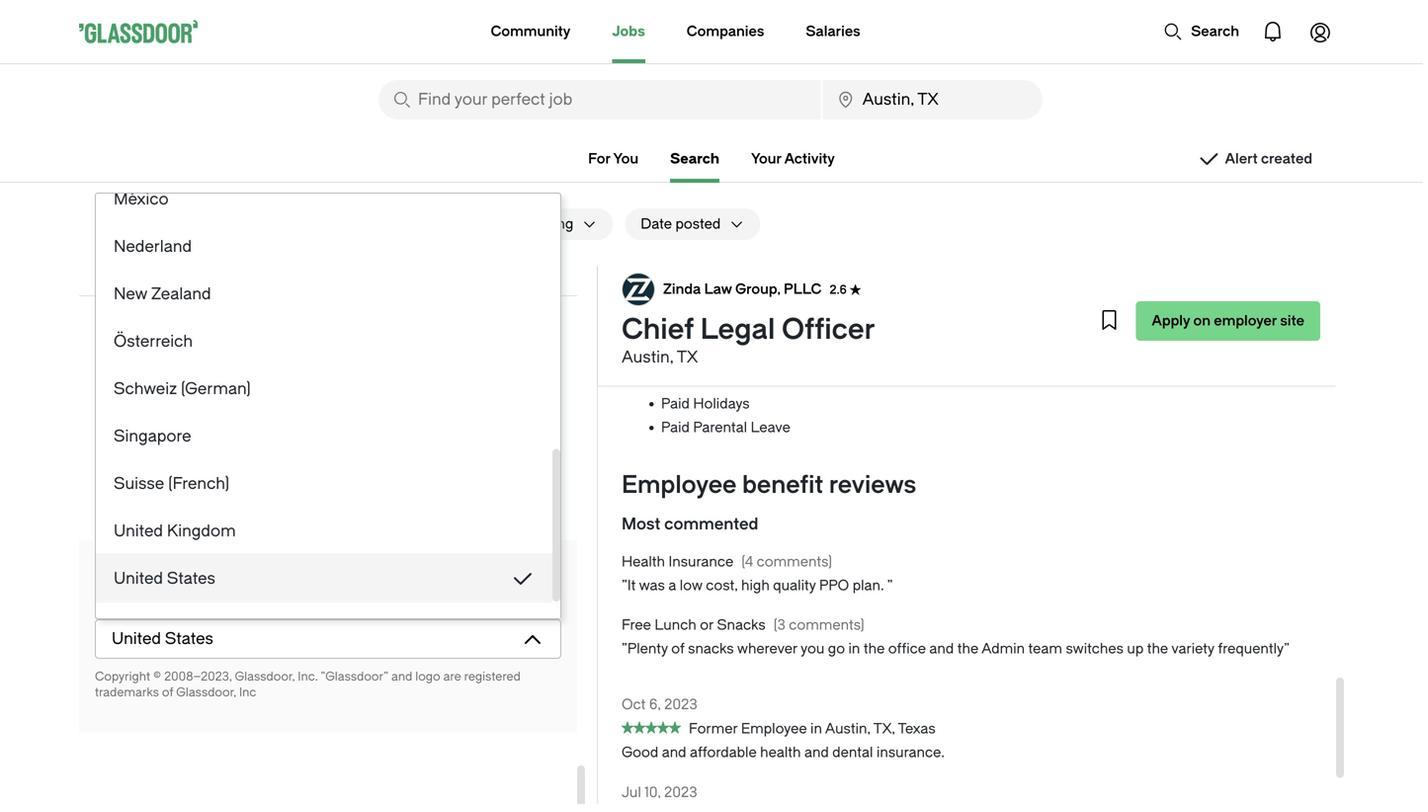Task type: describe. For each thing, give the bounding box(es) containing it.
new zealand
[[114, 285, 211, 303]]

(french)
[[168, 475, 229, 493]]

new
[[114, 285, 147, 303]]

suisse
[[114, 475, 164, 493]]

united for united kingdom
[[114, 522, 163, 541]]

salaries link
[[806, 0, 860, 63]]

jobs
[[612, 23, 645, 40]]

states
[[167, 570, 215, 588]]

suisse (french)
[[114, 475, 229, 493]]

companies link
[[687, 0, 764, 63]]

united kingdom
[[114, 522, 236, 541]]

(german)
[[181, 380, 251, 398]]

singapore
[[114, 427, 191, 446]]

schweiz
[[114, 380, 177, 398]]

united for united states
[[114, 570, 163, 588]]

united states option
[[98, 555, 550, 603]]



Task type: locate. For each thing, give the bounding box(es) containing it.
jobs link
[[612, 0, 645, 63]]

united inside option
[[114, 570, 163, 588]]

glassdoor logo image
[[79, 35, 198, 53]]

österreich
[[114, 333, 193, 351]]

kingdom
[[167, 522, 236, 541]]

companies
[[687, 23, 764, 40]]

1 united from the top
[[114, 522, 163, 541]]

united down suisse
[[114, 522, 163, 541]]

united
[[114, 522, 163, 541], [114, 570, 163, 588]]

2 united from the top
[[114, 570, 163, 588]]

united states
[[114, 570, 215, 588]]

community
[[491, 23, 571, 40]]

1 vertical spatial united
[[114, 570, 163, 588]]

schweiz (german)
[[114, 380, 251, 398]]

0 vertical spatial united
[[114, 522, 163, 541]]

nederland
[[114, 238, 192, 256]]

salaries
[[806, 23, 860, 40]]

community link
[[491, 0, 571, 63]]

méxico
[[114, 190, 169, 209]]

united left states on the left of page
[[114, 570, 163, 588]]

zealand
[[151, 285, 211, 303]]



Task type: vqa. For each thing, say whether or not it's contained in the screenshot.
the bottom United
yes



